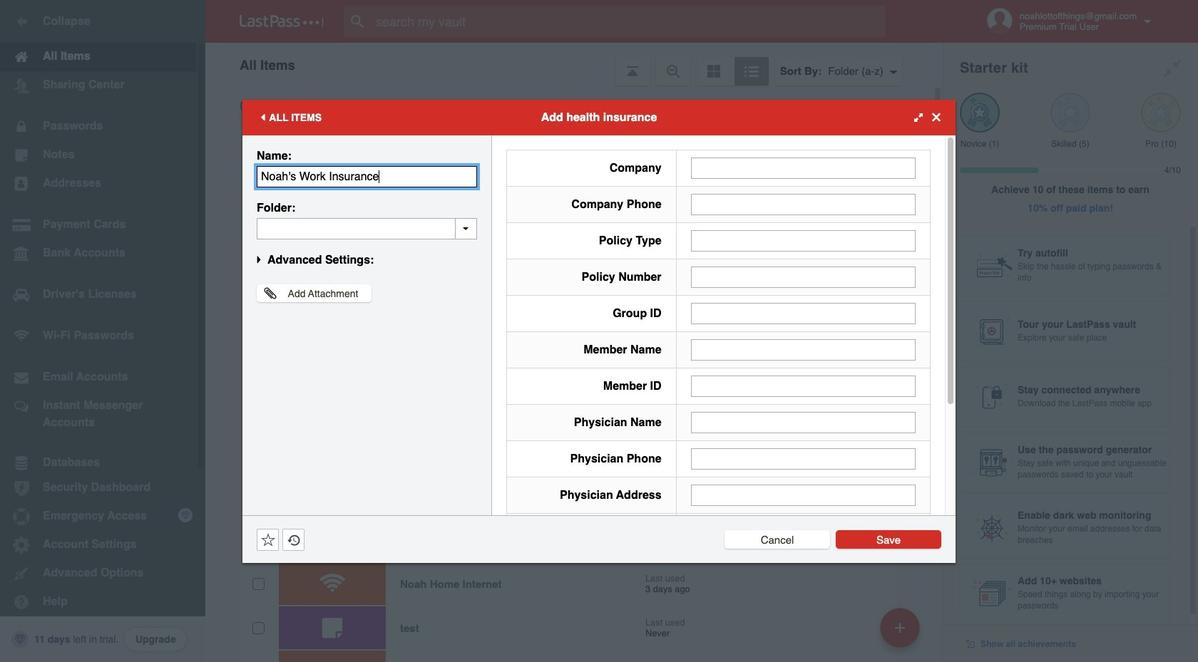 Task type: describe. For each thing, give the bounding box(es) containing it.
Search search field
[[344, 6, 914, 37]]

search my vault text field
[[344, 6, 914, 37]]

new item image
[[895, 623, 905, 633]]

lastpass image
[[240, 15, 324, 28]]

main navigation navigation
[[0, 0, 205, 663]]

new item navigation
[[875, 604, 929, 663]]



Task type: locate. For each thing, give the bounding box(es) containing it.
dialog
[[243, 100, 956, 654]]

None text field
[[691, 194, 916, 215], [257, 218, 477, 239], [691, 230, 916, 251], [691, 266, 916, 288], [691, 303, 916, 324], [691, 376, 916, 397], [691, 485, 916, 506], [691, 194, 916, 215], [257, 218, 477, 239], [691, 230, 916, 251], [691, 266, 916, 288], [691, 303, 916, 324], [691, 376, 916, 397], [691, 485, 916, 506]]

None text field
[[691, 157, 916, 179], [257, 166, 477, 187], [691, 339, 916, 361], [691, 412, 916, 433], [691, 448, 916, 470], [691, 157, 916, 179], [257, 166, 477, 187], [691, 339, 916, 361], [691, 412, 916, 433], [691, 448, 916, 470]]

vault options navigation
[[205, 43, 943, 86]]



Task type: vqa. For each thing, say whether or not it's contained in the screenshot.
Vault Options navigation
yes



